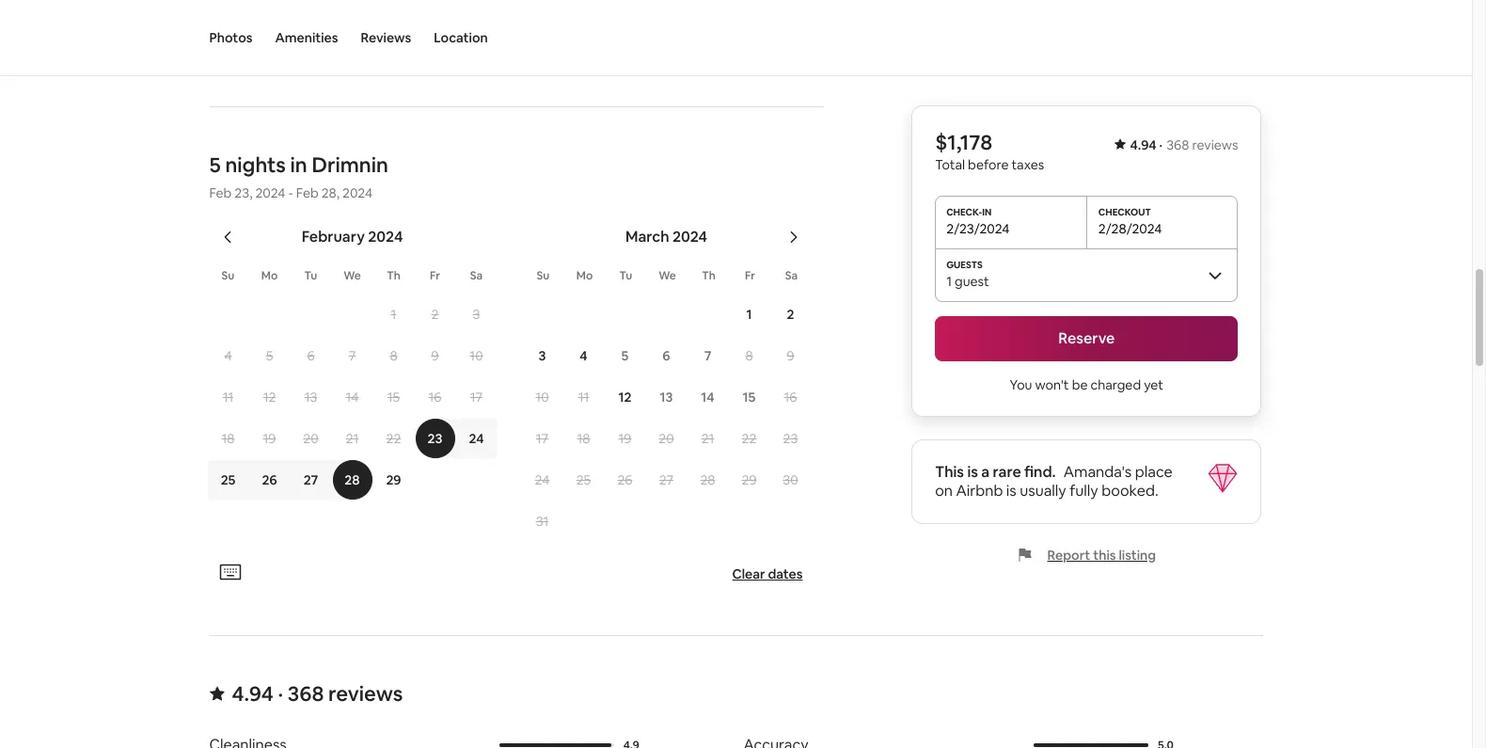 Task type: describe. For each thing, give the bounding box(es) containing it.
0 vertical spatial 3
[[473, 306, 480, 323]]

be
[[1072, 376, 1088, 393]]

2024 left -
[[255, 185, 286, 202]]

2 18 button from the left
[[563, 419, 605, 459]]

1 horizontal spatial 3
[[539, 348, 546, 365]]

1 tu from the left
[[304, 269, 317, 284]]

you won't be charged yet
[[1010, 376, 1164, 393]]

18 for 1st the 18 button from right
[[577, 430, 590, 447]]

7 for 2nd 7 button from right
[[349, 348, 356, 365]]

1 button for march 2024
[[729, 295, 770, 334]]

0 vertical spatial 10 button
[[456, 336, 497, 376]]

21 for first 21 button from right
[[702, 430, 715, 447]]

15 for first 15 'button' from the left
[[387, 389, 400, 406]]

reserve
[[1059, 328, 1115, 348]]

31
[[536, 513, 549, 530]]

2 th from the left
[[702, 269, 716, 284]]

on
[[935, 481, 953, 501]]

is inside amanda's place on airbnb is usually fully booked.
[[1007, 481, 1017, 501]]

report
[[1048, 547, 1091, 564]]

1 25 button from the left
[[207, 461, 249, 500]]

1 23 button from the left
[[414, 419, 456, 459]]

24 for the bottommost 24 button
[[535, 472, 550, 489]]

2 12 button from the left
[[605, 378, 646, 417]]

nights
[[225, 152, 286, 178]]

february
[[302, 227, 365, 247]]

$1,178
[[935, 129, 993, 155]]

guest
[[955, 273, 990, 290]]

22 for second 22 button from the right
[[386, 430, 401, 447]]

1 horizontal spatial 17 button
[[522, 419, 563, 459]]

2 7 button from the left
[[687, 336, 729, 376]]

1 vertical spatial ·
[[278, 681, 283, 707]]

2 13 button from the left
[[646, 378, 687, 417]]

0 horizontal spatial 24 button
[[456, 419, 497, 459]]

location button
[[434, 0, 488, 75]]

yet
[[1144, 376, 1164, 393]]

clear dates button
[[725, 558, 811, 590]]

2 horizontal spatial 5
[[622, 348, 629, 365]]

this
[[935, 462, 965, 482]]

1 guest button
[[935, 248, 1239, 301]]

2 for february 2024
[[431, 306, 439, 323]]

28,
[[321, 185, 340, 202]]

1 28 button from the left
[[332, 461, 373, 500]]

0 horizontal spatial 368
[[288, 681, 324, 707]]

1 18 button from the left
[[207, 419, 249, 459]]

2 9 button from the left
[[770, 336, 812, 376]]

0 horizontal spatial 10
[[470, 348, 483, 365]]

1 horizontal spatial reviews
[[1193, 136, 1239, 153]]

amanda's
[[1064, 462, 1132, 482]]

2 29 button from the left
[[729, 461, 770, 500]]

a
[[982, 462, 990, 482]]

23,
[[235, 185, 253, 202]]

1 15 button from the left
[[373, 378, 414, 417]]

1 13 button from the left
[[290, 378, 332, 417]]

16 for 1st 16 button from right
[[784, 389, 797, 406]]

1 vertical spatial 3 button
[[522, 336, 563, 376]]

2 25 button from the left
[[563, 461, 605, 500]]

2 27 button from the left
[[646, 461, 687, 500]]

airbnb
[[956, 481, 1003, 501]]

2/28/2024
[[1099, 220, 1162, 237]]

taxes
[[1012, 156, 1045, 173]]

clear dates
[[733, 566, 803, 583]]

9 for first the 9 button from right
[[787, 348, 795, 365]]

2 27 from the left
[[659, 472, 674, 489]]

2024 right february
[[368, 227, 403, 247]]

18 for second the 18 button from the right
[[222, 430, 235, 447]]

2 19 from the left
[[619, 430, 632, 447]]

usually
[[1020, 481, 1067, 501]]

reviews
[[361, 29, 411, 46]]

2 11 button from the left
[[563, 378, 605, 417]]

place
[[1136, 462, 1173, 482]]

1 fr from the left
[[430, 269, 440, 284]]

2 tu from the left
[[620, 269, 633, 284]]

1 th from the left
[[387, 269, 401, 284]]

this is a rare find.
[[935, 462, 1056, 482]]

february 2024
[[302, 227, 403, 247]]

1 19 button from the left
[[249, 419, 290, 459]]

2 26 button from the left
[[605, 461, 646, 500]]

12 for 1st 12 button from left
[[263, 389, 276, 406]]

30
[[783, 472, 799, 489]]

2 23 button from the left
[[770, 419, 812, 459]]

1 5 button from the left
[[249, 336, 290, 376]]

29 for first 29 button from left
[[386, 472, 401, 489]]

listing
[[1119, 547, 1157, 564]]

1 inside 1 guest dropdown button
[[947, 273, 952, 290]]

2 fr from the left
[[745, 269, 756, 284]]

report this listing button
[[1018, 547, 1157, 564]]

32
[[293, 29, 310, 48]]

report this listing
[[1048, 547, 1157, 564]]

2 25 from the left
[[577, 472, 591, 489]]

1 su from the left
[[222, 269, 235, 284]]

1 4 from the left
[[224, 348, 232, 365]]

22 for 2nd 22 button from the left
[[742, 430, 757, 447]]

march 2024
[[626, 227, 708, 247]]

find.
[[1025, 462, 1056, 482]]

5 inside 5 nights in drimnin feb 23, 2024 - feb 28, 2024
[[209, 152, 221, 178]]

photos button
[[209, 0, 253, 75]]

1 21 button from the left
[[332, 419, 373, 459]]

1 12 button from the left
[[249, 378, 290, 417]]

amenities
[[313, 29, 382, 48]]

all
[[274, 29, 289, 48]]

show all 32 amenities
[[232, 29, 382, 48]]

1 horizontal spatial 4.94
[[1130, 136, 1157, 153]]

1 horizontal spatial 5
[[266, 348, 273, 365]]

reviews button
[[361, 0, 411, 75]]

21 for 2nd 21 button from right
[[346, 430, 359, 447]]

1 11 button from the left
[[207, 378, 249, 417]]

1 13 from the left
[[305, 389, 317, 406]]

2 8 from the left
[[746, 348, 753, 365]]

28 for second 28 button from the right
[[345, 472, 360, 489]]

0 horizontal spatial reviews
[[328, 681, 403, 707]]

1 25 from the left
[[221, 472, 236, 489]]

2 14 button from the left
[[687, 378, 729, 417]]

reserve button
[[935, 316, 1239, 361]]

2 6 button from the left
[[646, 336, 687, 376]]

0 horizontal spatial is
[[968, 462, 979, 482]]

1 button for february 2024
[[373, 295, 414, 334]]

0 horizontal spatial 4.94 · 368 reviews
[[232, 681, 403, 707]]

1 guest
[[947, 273, 990, 290]]

2 14 from the left
[[701, 389, 715, 406]]

1 27 from the left
[[304, 472, 318, 489]]

2 mo from the left
[[577, 269, 593, 284]]

rare
[[993, 462, 1022, 482]]

0 horizontal spatial 17 button
[[456, 378, 497, 417]]

1 feb from the left
[[209, 185, 232, 202]]

0 vertical spatial 368
[[1167, 136, 1190, 153]]

total
[[935, 156, 965, 173]]

1 horizontal spatial ·
[[1160, 136, 1163, 153]]

charged
[[1091, 376, 1141, 393]]

dates
[[768, 566, 803, 583]]

2 6 from the left
[[663, 348, 671, 365]]

march
[[626, 227, 670, 247]]



Task type: locate. For each thing, give the bounding box(es) containing it.
0 vertical spatial ·
[[1160, 136, 1163, 153]]

0 vertical spatial 24
[[469, 430, 484, 447]]

1 29 from the left
[[386, 472, 401, 489]]

1 11 from the left
[[223, 389, 234, 406]]

0 horizontal spatial 29 button
[[373, 461, 414, 500]]

28 button
[[332, 461, 373, 500], [687, 461, 729, 500]]

2 we from the left
[[659, 269, 676, 284]]

1 14 button from the left
[[332, 378, 373, 417]]

th down march 2024
[[702, 269, 716, 284]]

4.9 out of 5.0 image
[[500, 744, 614, 748], [500, 744, 612, 748]]

amanda's place on airbnb is usually fully booked.
[[935, 462, 1173, 501]]

1 12 from the left
[[263, 389, 276, 406]]

2 4 button from the left
[[563, 336, 605, 376]]

0 vertical spatial 3 button
[[456, 295, 497, 334]]

1 horizontal spatial 22 button
[[729, 419, 770, 459]]

0 vertical spatial 17 button
[[456, 378, 497, 417]]

1 horizontal spatial 13 button
[[646, 378, 687, 417]]

1 mo from the left
[[261, 269, 278, 284]]

1 horizontal spatial 27 button
[[646, 461, 687, 500]]

2 button for february 2024
[[414, 295, 456, 334]]

1 we from the left
[[344, 269, 361, 284]]

0 horizontal spatial 3 button
[[456, 295, 497, 334]]

1 horizontal spatial 23
[[783, 430, 798, 447]]

28 for 1st 28 button from the right
[[700, 472, 716, 489]]

0 horizontal spatial 2 button
[[414, 295, 456, 334]]

fully
[[1070, 481, 1099, 501]]

1 9 from the left
[[431, 348, 439, 365]]

tu down march
[[620, 269, 633, 284]]

1 vertical spatial 10 button
[[522, 378, 563, 417]]

2 2 button from the left
[[770, 295, 812, 334]]

1 horizontal spatial 1 button
[[729, 295, 770, 334]]

0 horizontal spatial 8
[[390, 348, 398, 365]]

5.0 out of 5.0 image
[[1034, 744, 1149, 748], [1034, 744, 1149, 748]]

1 15 from the left
[[387, 389, 400, 406]]

17
[[470, 389, 483, 406], [536, 430, 549, 447]]

2 4 from the left
[[580, 348, 588, 365]]

feb
[[209, 185, 232, 202], [296, 185, 319, 202]]

29 for 1st 29 button from right
[[742, 472, 757, 489]]

1 22 from the left
[[386, 430, 401, 447]]

3
[[473, 306, 480, 323], [539, 348, 546, 365]]

3 button
[[456, 295, 497, 334], [522, 336, 563, 376]]

2 12 from the left
[[619, 389, 632, 406]]

24 for left 24 button
[[469, 430, 484, 447]]

1 23 from the left
[[428, 430, 443, 447]]

this
[[1094, 547, 1116, 564]]

1 horizontal spatial 28 button
[[687, 461, 729, 500]]

0 horizontal spatial 10 button
[[456, 336, 497, 376]]

2 15 button from the left
[[729, 378, 770, 417]]

0 horizontal spatial 21
[[346, 430, 359, 447]]

26
[[262, 472, 277, 489], [618, 472, 633, 489]]

1 horizontal spatial sa
[[785, 269, 798, 284]]

1 26 button from the left
[[249, 461, 290, 500]]

$1,178 total before taxes
[[935, 129, 1045, 173]]

1 horizontal spatial tu
[[620, 269, 633, 284]]

24 button
[[456, 419, 497, 459], [522, 461, 563, 500]]

22 button
[[373, 419, 414, 459], [729, 419, 770, 459]]

1 horizontal spatial 25
[[577, 472, 591, 489]]

2 button
[[414, 295, 456, 334], [770, 295, 812, 334]]

15 for second 15 'button'
[[743, 389, 756, 406]]

2 button for march 2024
[[770, 295, 812, 334]]

won't
[[1036, 376, 1069, 393]]

booked.
[[1102, 481, 1159, 501]]

27
[[304, 472, 318, 489], [659, 472, 674, 489]]

1 18 from the left
[[222, 430, 235, 447]]

1 1 button from the left
[[373, 295, 414, 334]]

19 button
[[249, 419, 290, 459], [605, 419, 646, 459]]

1 2 from the left
[[431, 306, 439, 323]]

1 4 button from the left
[[207, 336, 249, 376]]

1 horizontal spatial 11
[[578, 389, 589, 406]]

1 16 from the left
[[429, 389, 442, 406]]

0 horizontal spatial ·
[[278, 681, 283, 707]]

1 19 from the left
[[263, 430, 276, 447]]

0 horizontal spatial 22
[[386, 430, 401, 447]]

1 22 button from the left
[[373, 419, 414, 459]]

4 button
[[207, 336, 249, 376], [563, 336, 605, 376]]

1 vertical spatial 24 button
[[522, 461, 563, 500]]

1 button
[[373, 295, 414, 334], [729, 295, 770, 334]]

0 horizontal spatial 23 button
[[414, 419, 456, 459]]

in
[[290, 152, 307, 178]]

8
[[390, 348, 398, 365], [746, 348, 753, 365]]

4
[[224, 348, 232, 365], [580, 348, 588, 365]]

15 button
[[373, 378, 414, 417], [729, 378, 770, 417]]

1 horizontal spatial 29
[[742, 472, 757, 489]]

1 29 button from the left
[[373, 461, 414, 500]]

24
[[469, 430, 484, 447], [535, 472, 550, 489]]

19
[[263, 430, 276, 447], [619, 430, 632, 447]]

1 horizontal spatial 13
[[660, 389, 673, 406]]

16
[[429, 389, 442, 406], [784, 389, 797, 406]]

2 20 from the left
[[659, 430, 674, 447]]

16 button
[[414, 378, 456, 417], [770, 378, 812, 417]]

2 23 from the left
[[783, 430, 798, 447]]

0 horizontal spatial mo
[[261, 269, 278, 284]]

show all 32 amenities button
[[209, 16, 405, 62]]

0 horizontal spatial 9
[[431, 348, 439, 365]]

1 21 from the left
[[346, 430, 359, 447]]

2 19 button from the left
[[605, 419, 646, 459]]

7 button
[[332, 336, 373, 376], [687, 336, 729, 376]]

mo
[[261, 269, 278, 284], [577, 269, 593, 284]]

0 horizontal spatial 28
[[345, 472, 360, 489]]

0 horizontal spatial tu
[[304, 269, 317, 284]]

·
[[1160, 136, 1163, 153], [278, 681, 283, 707]]

20
[[303, 430, 319, 447], [659, 430, 674, 447]]

1 26 from the left
[[262, 472, 277, 489]]

1 for march 2024
[[747, 306, 752, 323]]

0 horizontal spatial 20
[[303, 430, 319, 447]]

1 7 from the left
[[349, 348, 356, 365]]

1 27 button from the left
[[290, 461, 332, 500]]

1 horizontal spatial 4
[[580, 348, 588, 365]]

1 horizontal spatial 7
[[704, 348, 712, 365]]

calendar application
[[187, 207, 1456, 558]]

20 button
[[290, 419, 332, 459], [646, 419, 687, 459]]

2
[[431, 306, 439, 323], [787, 306, 795, 323]]

29 button
[[373, 461, 414, 500], [729, 461, 770, 500]]

show
[[232, 29, 271, 48]]

1 7 button from the left
[[332, 336, 373, 376]]

12 for second 12 button
[[619, 389, 632, 406]]

th
[[387, 269, 401, 284], [702, 269, 716, 284]]

0 horizontal spatial th
[[387, 269, 401, 284]]

0 horizontal spatial 19
[[263, 430, 276, 447]]

1 horizontal spatial fr
[[745, 269, 756, 284]]

0 horizontal spatial 29
[[386, 472, 401, 489]]

we down the february 2024
[[344, 269, 361, 284]]

1 horizontal spatial 24
[[535, 472, 550, 489]]

9
[[431, 348, 439, 365], [787, 348, 795, 365]]

1 horizontal spatial 368
[[1167, 136, 1190, 153]]

0 horizontal spatial 7
[[349, 348, 356, 365]]

1 horizontal spatial 12 button
[[605, 378, 646, 417]]

2 su from the left
[[537, 269, 550, 284]]

is left a
[[968, 462, 979, 482]]

14 button
[[332, 378, 373, 417], [687, 378, 729, 417]]

16 for 1st 16 button
[[429, 389, 442, 406]]

1 horizontal spatial 10 button
[[522, 378, 563, 417]]

feb right -
[[296, 185, 319, 202]]

1 horizontal spatial 12
[[619, 389, 632, 406]]

clear
[[733, 566, 765, 583]]

0 horizontal spatial 23
[[428, 430, 443, 447]]

1 8 from the left
[[390, 348, 398, 365]]

you
[[1010, 376, 1033, 393]]

2 22 button from the left
[[729, 419, 770, 459]]

1 horizontal spatial 20
[[659, 430, 674, 447]]

2 11 from the left
[[578, 389, 589, 406]]

2/23/2024
[[947, 220, 1010, 237]]

0 horizontal spatial 27
[[304, 472, 318, 489]]

1 20 from the left
[[303, 430, 319, 447]]

2 21 button from the left
[[687, 419, 729, 459]]

12
[[263, 389, 276, 406], [619, 389, 632, 406]]

1 horizontal spatial 29 button
[[729, 461, 770, 500]]

5 button
[[249, 336, 290, 376], [605, 336, 646, 376]]

1 horizontal spatial mo
[[577, 269, 593, 284]]

0 horizontal spatial 5 button
[[249, 336, 290, 376]]

2 8 button from the left
[[729, 336, 770, 376]]

13
[[305, 389, 317, 406], [660, 389, 673, 406]]

17 button
[[456, 378, 497, 417], [522, 419, 563, 459]]

tu down february
[[304, 269, 317, 284]]

28
[[345, 472, 360, 489], [700, 472, 716, 489]]

0 horizontal spatial 15
[[387, 389, 400, 406]]

1 horizontal spatial 16
[[784, 389, 797, 406]]

4.94
[[1130, 136, 1157, 153], [232, 681, 274, 707]]

2024 right 28,
[[343, 185, 373, 202]]

1 horizontal spatial 9 button
[[770, 336, 812, 376]]

1 horizontal spatial 20 button
[[646, 419, 687, 459]]

0 horizontal spatial 17
[[470, 389, 483, 406]]

1 horizontal spatial 27
[[659, 472, 674, 489]]

2 sa from the left
[[785, 269, 798, 284]]

2 1 button from the left
[[729, 295, 770, 334]]

2 5 button from the left
[[605, 336, 646, 376]]

1 horizontal spatial su
[[537, 269, 550, 284]]

2 2 from the left
[[787, 306, 795, 323]]

0 vertical spatial 4.94 · 368 reviews
[[1130, 136, 1239, 153]]

1 horizontal spatial 4.94 · 368 reviews
[[1130, 136, 1239, 153]]

1 horizontal spatial 19
[[619, 430, 632, 447]]

0 horizontal spatial 8 button
[[373, 336, 414, 376]]

1 28 from the left
[[345, 472, 360, 489]]

1 horizontal spatial 11 button
[[563, 378, 605, 417]]

-
[[288, 185, 293, 202]]

0 horizontal spatial su
[[222, 269, 235, 284]]

fr
[[430, 269, 440, 284], [745, 269, 756, 284]]

tu
[[304, 269, 317, 284], [620, 269, 633, 284]]

photos
[[209, 29, 253, 46]]

1 horizontal spatial 21 button
[[687, 419, 729, 459]]

0 horizontal spatial 14
[[346, 389, 359, 406]]

0 horizontal spatial 16 button
[[414, 378, 456, 417]]

2 28 button from the left
[[687, 461, 729, 500]]

2024
[[255, 185, 286, 202], [343, 185, 373, 202], [368, 227, 403, 247], [673, 227, 708, 247]]

5
[[209, 152, 221, 178], [266, 348, 273, 365], [622, 348, 629, 365]]

1 horizontal spatial 24 button
[[522, 461, 563, 500]]

1 horizontal spatial 2
[[787, 306, 795, 323]]

2 13 from the left
[[660, 389, 673, 406]]

2 16 button from the left
[[770, 378, 812, 417]]

1 6 from the left
[[307, 348, 315, 365]]

25 button
[[207, 461, 249, 500], [563, 461, 605, 500]]

1 horizontal spatial feb
[[296, 185, 319, 202]]

0 horizontal spatial 4
[[224, 348, 232, 365]]

1 6 button from the left
[[290, 336, 332, 376]]

9 button
[[414, 336, 456, 376], [770, 336, 812, 376]]

2 22 from the left
[[742, 430, 757, 447]]

1 sa from the left
[[470, 269, 483, 284]]

0 horizontal spatial 1 button
[[373, 295, 414, 334]]

2 16 from the left
[[784, 389, 797, 406]]

10
[[470, 348, 483, 365], [536, 389, 549, 406]]

1 horizontal spatial 8
[[746, 348, 753, 365]]

1 horizontal spatial 10
[[536, 389, 549, 406]]

1 14 from the left
[[346, 389, 359, 406]]

0 horizontal spatial sa
[[470, 269, 483, 284]]

2 18 from the left
[[577, 430, 590, 447]]

2 29 from the left
[[742, 472, 757, 489]]

23
[[428, 430, 443, 447], [783, 430, 798, 447]]

2024 right march
[[673, 227, 708, 247]]

1 8 button from the left
[[373, 336, 414, 376]]

1 20 button from the left
[[290, 419, 332, 459]]

5 nights in drimnin feb 23, 2024 - feb 28, 2024
[[209, 152, 389, 202]]

0 vertical spatial 4.94
[[1130, 136, 1157, 153]]

we
[[344, 269, 361, 284], [659, 269, 676, 284]]

th down the february 2024
[[387, 269, 401, 284]]

2 feb from the left
[[296, 185, 319, 202]]

11
[[223, 389, 234, 406], [578, 389, 589, 406]]

1 horizontal spatial 14 button
[[687, 378, 729, 417]]

2 for march 2024
[[787, 306, 795, 323]]

drimnin
[[312, 152, 389, 178]]

1 horizontal spatial 28
[[700, 472, 716, 489]]

feb left 23,
[[209, 185, 232, 202]]

before
[[968, 156, 1009, 173]]

amenities button
[[275, 0, 338, 75]]

7
[[349, 348, 356, 365], [704, 348, 712, 365]]

0 horizontal spatial 2
[[431, 306, 439, 323]]

amenities
[[275, 29, 338, 46]]

2 9 from the left
[[787, 348, 795, 365]]

7 for first 7 button from the right
[[704, 348, 712, 365]]

0 horizontal spatial 26 button
[[249, 461, 290, 500]]

1 horizontal spatial 17
[[536, 430, 549, 447]]

is
[[968, 462, 979, 482], [1007, 481, 1017, 501]]

30 button
[[770, 461, 812, 500]]

31 button
[[522, 502, 563, 541]]

we down march 2024
[[659, 269, 676, 284]]

1 horizontal spatial 6
[[663, 348, 671, 365]]

1 horizontal spatial th
[[702, 269, 716, 284]]

1 16 button from the left
[[414, 378, 456, 417]]

0 vertical spatial 17
[[470, 389, 483, 406]]

1 9 button from the left
[[414, 336, 456, 376]]

2 26 from the left
[[618, 472, 633, 489]]

9 for first the 9 button from left
[[431, 348, 439, 365]]

2 20 button from the left
[[646, 419, 687, 459]]

22
[[386, 430, 401, 447], [742, 430, 757, 447]]

location
[[434, 29, 488, 46]]

1 vertical spatial 17 button
[[522, 419, 563, 459]]

1 vertical spatial 17
[[536, 430, 549, 447]]

15
[[387, 389, 400, 406], [743, 389, 756, 406]]

0 horizontal spatial 21 button
[[332, 419, 373, 459]]

1 horizontal spatial 15
[[743, 389, 756, 406]]

is left usually
[[1007, 481, 1017, 501]]

6
[[307, 348, 315, 365], [663, 348, 671, 365]]

1 horizontal spatial 26
[[618, 472, 633, 489]]

1 vertical spatial 4.94
[[232, 681, 274, 707]]

8 button
[[373, 336, 414, 376], [729, 336, 770, 376]]

1 vertical spatial 4.94 · 368 reviews
[[232, 681, 403, 707]]

2 7 from the left
[[704, 348, 712, 365]]

0 horizontal spatial 11
[[223, 389, 234, 406]]

1 horizontal spatial 18
[[577, 430, 590, 447]]

1 for february 2024
[[391, 306, 397, 323]]



Task type: vqa. For each thing, say whether or not it's contained in the screenshot.


